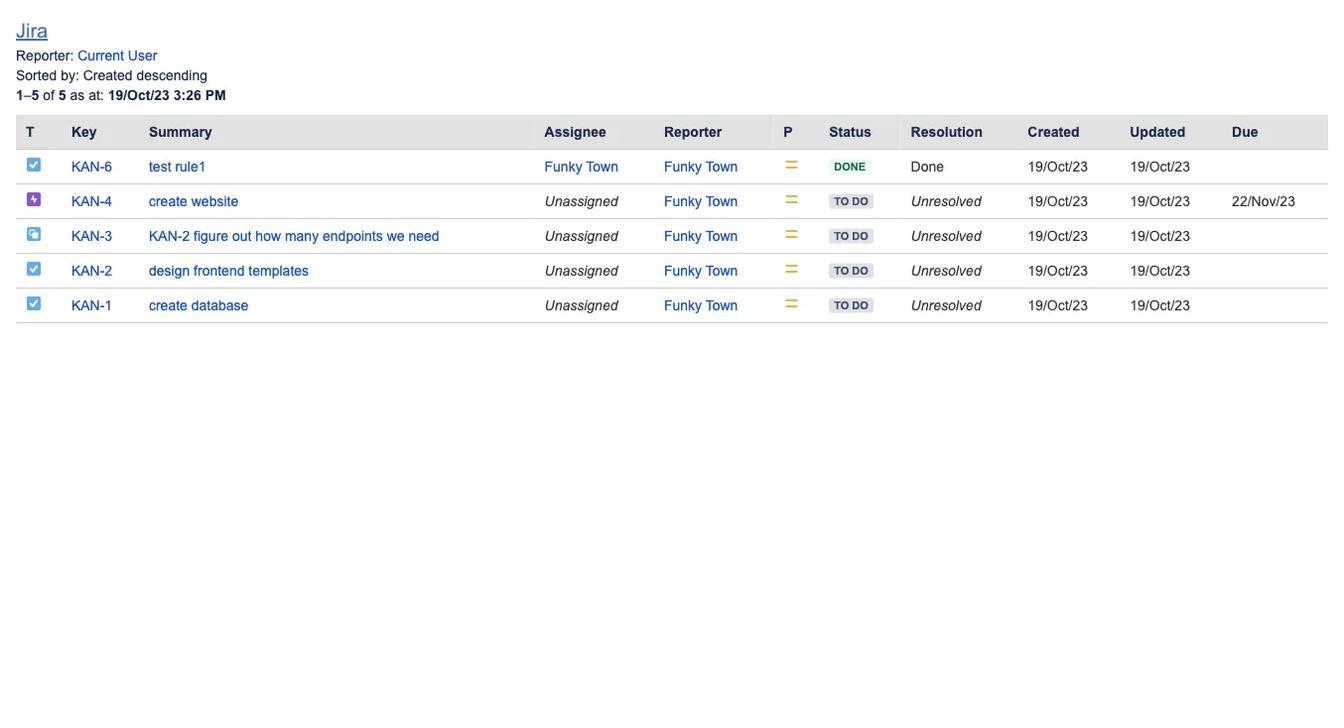 Task type: describe. For each thing, give the bounding box(es) containing it.
19/oct/23 inside jira reporter: current user sorted by: created descending 1 – 5 of 5 as at: 19/oct/23 3:26 pm
[[108, 87, 170, 103]]

design
[[149, 263, 190, 278]]

funky town link for create database
[[664, 298, 738, 313]]

rule1
[[175, 159, 206, 174]]

funky town link for test rule1
[[664, 159, 738, 174]]

reporter:
[[16, 48, 74, 63]]

user
[[128, 48, 157, 63]]

2 for kan-2
[[105, 263, 112, 278]]

2 do from the top
[[852, 230, 868, 242]]

design frontend templates link
[[149, 263, 309, 278]]

kan-2
[[71, 263, 112, 278]]

kan-1
[[71, 298, 112, 313]]

0 horizontal spatial kan-2 link
[[71, 263, 112, 278]]

medium image for design frontend templates
[[784, 261, 799, 277]]

templates
[[249, 263, 309, 278]]

at:
[[89, 87, 104, 103]]

funky for design frontend templates
[[664, 263, 702, 278]]

kan- for kan-4
[[71, 194, 105, 209]]

funky town link for design frontend templates
[[664, 263, 738, 278]]

kan- for kan-2
[[71, 263, 105, 278]]

kan-4
[[71, 194, 112, 209]]

summary
[[149, 124, 212, 139]]

current user link
[[78, 48, 157, 63]]

1 5 from the left
[[31, 87, 39, 103]]

create website
[[149, 194, 238, 209]]

6
[[105, 159, 112, 174]]

2 for kan-2 figure out how many endpoints we need
[[182, 228, 190, 244]]

funky for test rule1
[[664, 159, 702, 174]]

create for create website
[[149, 194, 187, 209]]

pm
[[205, 87, 226, 103]]

1 vertical spatial created
[[1028, 124, 1079, 139]]

funky town link for create website
[[664, 194, 738, 209]]

to do for design frontend templates
[[834, 265, 868, 277]]

create database link
[[149, 298, 249, 313]]

to for create database
[[834, 299, 849, 312]]

2 to do from the top
[[834, 230, 868, 242]]

current
[[78, 48, 124, 63]]

funky for create database
[[664, 298, 702, 313]]

frontend
[[194, 263, 245, 278]]

p
[[784, 124, 793, 139]]

medium image for test rule1
[[784, 157, 799, 173]]

endpoints
[[323, 228, 383, 244]]

kan- for kan-1
[[71, 298, 105, 313]]

jira reporter: current user sorted by: created descending 1 – 5 of 5 as at: 19/oct/23 3:26 pm
[[16, 20, 226, 103]]

kan-2 figure out how many endpoints we need
[[149, 228, 439, 244]]

figure out how many endpoints we need link
[[194, 228, 439, 244]]

resolution
[[911, 124, 983, 139]]

epic image
[[26, 192, 42, 207]]

3
[[105, 228, 112, 244]]

unresolved for create website
[[911, 194, 981, 209]]

need
[[408, 228, 439, 244]]

assignee
[[544, 124, 606, 139]]

jira
[[16, 20, 48, 42]]

to do for create database
[[834, 299, 868, 312]]

kan- for kan-3
[[71, 228, 105, 244]]

medium image for kan-3
[[784, 226, 799, 242]]

kan- for kan-6
[[71, 159, 105, 174]]

funky town for test rule1
[[664, 159, 738, 174]]

do for design frontend templates
[[852, 265, 868, 277]]

task image for kan-1
[[26, 296, 42, 312]]

medium image for kan-1
[[784, 296, 799, 312]]

test rule1 link
[[149, 159, 206, 174]]

2 unassigned from the top
[[544, 228, 618, 244]]

task image for kan-2
[[26, 261, 42, 277]]

funky town for create database
[[664, 298, 738, 313]]

unassigned for design frontend templates
[[544, 263, 618, 278]]

town for test rule1
[[705, 159, 738, 174]]

kan-6
[[71, 159, 112, 174]]

create website link
[[149, 194, 238, 209]]

sorted
[[16, 67, 57, 83]]

how
[[255, 228, 281, 244]]

jira link
[[16, 20, 48, 42]]

key
[[71, 124, 97, 139]]

we
[[387, 228, 405, 244]]

2 unresolved from the top
[[911, 228, 981, 244]]

out
[[232, 228, 252, 244]]

task image for kan-6
[[26, 157, 42, 173]]



Task type: vqa. For each thing, say whether or not it's contained in the screenshot.
19/Oct/23 in the Jira Reporter: Current User Sorted by: Created descending 1 – 5 of 5 as at: 19/Oct/23 3:26 PM
yes



Task type: locate. For each thing, give the bounding box(es) containing it.
1 down sorted
[[16, 87, 24, 103]]

website
[[191, 194, 238, 209]]

unassigned for create database
[[544, 298, 618, 313]]

2 5 from the left
[[58, 87, 66, 103]]

1 do from the top
[[852, 195, 868, 208]]

of
[[43, 87, 55, 103]]

1 vertical spatial medium image
[[784, 296, 799, 312]]

kan- for kan-2 figure out how many endpoints we need
[[149, 228, 182, 244]]

done down resolution at the top
[[911, 159, 944, 174]]

2 medium image from the top
[[784, 296, 799, 312]]

1 to from the top
[[834, 195, 849, 208]]

to
[[834, 195, 849, 208], [834, 230, 849, 242], [834, 265, 849, 277], [834, 299, 849, 312]]

1 vertical spatial 1
[[105, 298, 112, 313]]

kan- up design
[[149, 228, 182, 244]]

t
[[26, 124, 34, 139]]

1
[[16, 87, 24, 103], [105, 298, 112, 313]]

created
[[83, 67, 133, 83], [1028, 124, 1079, 139]]

kan-2 link down 'kan-3'
[[71, 263, 112, 278]]

unassigned
[[544, 194, 618, 209], [544, 228, 618, 244], [544, 263, 618, 278], [544, 298, 618, 313]]

1 vertical spatial create
[[149, 298, 187, 313]]

1 horizontal spatial 5
[[58, 87, 66, 103]]

kan- up kan-3 link
[[71, 194, 105, 209]]

0 horizontal spatial 2
[[105, 263, 112, 278]]

3 to do from the top
[[834, 265, 868, 277]]

0 vertical spatial medium image
[[784, 157, 799, 173]]

1 horizontal spatial done
[[911, 159, 944, 174]]

0 vertical spatial 1
[[16, 87, 24, 103]]

medium image for create website
[[784, 192, 799, 207]]

2
[[182, 228, 190, 244], [105, 263, 112, 278]]

many
[[285, 228, 319, 244]]

0 vertical spatial kan-2 link
[[149, 228, 190, 244]]

kan- down kan-2
[[71, 298, 105, 313]]

create down design
[[149, 298, 187, 313]]

3 medium image from the top
[[784, 261, 799, 277]]

4 unresolved from the top
[[911, 298, 981, 313]]

1 vertical spatial medium image
[[784, 192, 799, 207]]

due
[[1232, 124, 1258, 139]]

1 unresolved from the top
[[911, 194, 981, 209]]

0 vertical spatial created
[[83, 67, 133, 83]]

unassigned for create website
[[544, 194, 618, 209]]

updated
[[1130, 124, 1185, 139]]

kan-2 link
[[149, 228, 190, 244], [71, 263, 112, 278]]

1 horizontal spatial 1
[[105, 298, 112, 313]]

0 horizontal spatial 1
[[16, 87, 24, 103]]

do for create website
[[852, 195, 868, 208]]

to do for create website
[[834, 195, 868, 208]]

kan-3
[[71, 228, 112, 244]]

funky
[[544, 159, 582, 174], [664, 159, 702, 174], [664, 194, 702, 209], [664, 228, 702, 244], [664, 263, 702, 278], [664, 298, 702, 313]]

1 vertical spatial task image
[[26, 261, 42, 277]]

medium image
[[784, 226, 799, 242], [784, 296, 799, 312]]

3 task image from the top
[[26, 296, 42, 312]]

created inside jira reporter: current user sorted by: created descending 1 – 5 of 5 as at: 19/oct/23 3:26 pm
[[83, 67, 133, 83]]

1 unassigned from the top
[[544, 194, 618, 209]]

19/oct/23
[[108, 87, 170, 103], [1028, 159, 1088, 174], [1130, 159, 1190, 174], [1028, 194, 1088, 209], [1130, 194, 1190, 209], [1028, 228, 1088, 244], [1130, 228, 1190, 244], [1028, 263, 1088, 278], [1130, 263, 1190, 278], [1028, 298, 1088, 313], [1130, 298, 1190, 313]]

descending
[[136, 67, 207, 83]]

do for create database
[[852, 299, 868, 312]]

create database
[[149, 298, 249, 313]]

by:
[[61, 67, 79, 83]]

kan-4 link
[[71, 194, 112, 209]]

database
[[191, 298, 249, 313]]

funky for create website
[[664, 194, 702, 209]]

4 to from the top
[[834, 299, 849, 312]]

4 do from the top
[[852, 299, 868, 312]]

task image left kan-1 link
[[26, 296, 42, 312]]

funky town link
[[544, 159, 618, 174], [664, 159, 738, 174], [664, 194, 738, 209], [664, 228, 738, 244], [664, 263, 738, 278], [664, 298, 738, 313]]

1 task image from the top
[[26, 157, 42, 173]]

test
[[149, 159, 171, 174]]

5 left of
[[31, 87, 39, 103]]

test rule1
[[149, 159, 206, 174]]

–
[[24, 87, 31, 103]]

done
[[911, 159, 944, 174], [834, 160, 866, 173]]

1 horizontal spatial created
[[1028, 124, 1079, 139]]

1 medium image from the top
[[784, 157, 799, 173]]

status
[[829, 124, 872, 139]]

kan-1 link
[[71, 298, 112, 313]]

do
[[852, 195, 868, 208], [852, 230, 868, 242], [852, 265, 868, 277], [852, 299, 868, 312]]

funky town for design frontend templates
[[664, 263, 738, 278]]

done down status
[[834, 160, 866, 173]]

kan- down the key at the left top of page
[[71, 159, 105, 174]]

funky town for create website
[[664, 194, 738, 209]]

1 down kan-2
[[105, 298, 112, 313]]

to for create website
[[834, 195, 849, 208]]

figure
[[194, 228, 228, 244]]

1 medium image from the top
[[784, 226, 799, 242]]

kan- down 'kan-3'
[[71, 263, 105, 278]]

kan-6 link
[[71, 159, 112, 174]]

2 vertical spatial task image
[[26, 296, 42, 312]]

2 down 3
[[105, 263, 112, 278]]

3 to from the top
[[834, 265, 849, 277]]

0 vertical spatial medium image
[[784, 226, 799, 242]]

22/nov/23
[[1232, 194, 1295, 209]]

0 vertical spatial 2
[[182, 228, 190, 244]]

subtask image
[[26, 226, 42, 242]]

2 medium image from the top
[[784, 192, 799, 207]]

unresolved for create database
[[911, 298, 981, 313]]

3 do from the top
[[852, 265, 868, 277]]

town
[[586, 159, 618, 174], [705, 159, 738, 174], [705, 194, 738, 209], [705, 228, 738, 244], [705, 263, 738, 278], [705, 298, 738, 313]]

4 unassigned from the top
[[544, 298, 618, 313]]

2 task image from the top
[[26, 261, 42, 277]]

1 inside jira reporter: current user sorted by: created descending 1 – 5 of 5 as at: 19/oct/23 3:26 pm
[[16, 87, 24, 103]]

design frontend templates
[[149, 263, 309, 278]]

as
[[70, 87, 85, 103]]

kan-
[[71, 159, 105, 174], [71, 194, 105, 209], [71, 228, 105, 244], [149, 228, 182, 244], [71, 263, 105, 278], [71, 298, 105, 313]]

1 horizontal spatial 2
[[182, 228, 190, 244]]

funky town
[[544, 159, 618, 174], [664, 159, 738, 174], [664, 194, 738, 209], [664, 228, 738, 244], [664, 263, 738, 278], [664, 298, 738, 313]]

town for create database
[[705, 298, 738, 313]]

0 vertical spatial create
[[149, 194, 187, 209]]

4
[[105, 194, 112, 209]]

2 vertical spatial medium image
[[784, 261, 799, 277]]

4 to do from the top
[[834, 299, 868, 312]]

1 to do from the top
[[834, 195, 868, 208]]

1 vertical spatial 2
[[105, 263, 112, 278]]

medium image
[[784, 157, 799, 173], [784, 192, 799, 207], [784, 261, 799, 277]]

1 create from the top
[[149, 194, 187, 209]]

1 horizontal spatial kan-2 link
[[149, 228, 190, 244]]

2 create from the top
[[149, 298, 187, 313]]

2 left figure
[[182, 228, 190, 244]]

create for create database
[[149, 298, 187, 313]]

3 unassigned from the top
[[544, 263, 618, 278]]

to for design frontend templates
[[834, 265, 849, 277]]

task image down t
[[26, 157, 42, 173]]

3 unresolved from the top
[[911, 263, 981, 278]]

town for design frontend templates
[[705, 263, 738, 278]]

0 vertical spatial task image
[[26, 157, 42, 173]]

task image down subtask icon
[[26, 261, 42, 277]]

0 horizontal spatial created
[[83, 67, 133, 83]]

to do
[[834, 195, 868, 208], [834, 230, 868, 242], [834, 265, 868, 277], [834, 299, 868, 312]]

3:26
[[174, 87, 201, 103]]

task image
[[26, 157, 42, 173], [26, 261, 42, 277], [26, 296, 42, 312]]

2 to from the top
[[834, 230, 849, 242]]

create
[[149, 194, 187, 209], [149, 298, 187, 313]]

unresolved for design frontend templates
[[911, 263, 981, 278]]

5 right of
[[58, 87, 66, 103]]

kan-3 link
[[71, 228, 112, 244]]

town for create website
[[705, 194, 738, 209]]

kan-2 link up design
[[149, 228, 190, 244]]

create down 'test'
[[149, 194, 187, 209]]

unresolved
[[911, 194, 981, 209], [911, 228, 981, 244], [911, 263, 981, 278], [911, 298, 981, 313]]

5
[[31, 87, 39, 103], [58, 87, 66, 103]]

0 horizontal spatial 5
[[31, 87, 39, 103]]

kan- up kan-2
[[71, 228, 105, 244]]

reporter
[[664, 124, 722, 139]]

0 horizontal spatial done
[[834, 160, 866, 173]]

1 vertical spatial kan-2 link
[[71, 263, 112, 278]]



